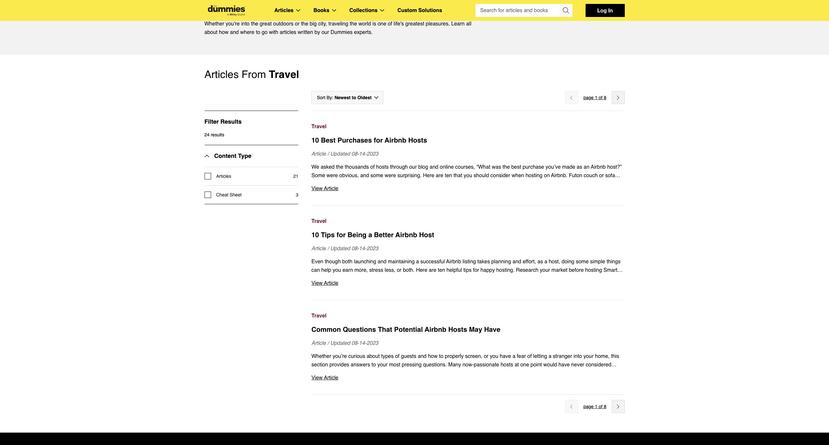 Task type: locate. For each thing, give the bounding box(es) containing it.
airbnb for for
[[385, 137, 406, 144]]

of
[[388, 21, 392, 27], [599, 95, 603, 100], [599, 405, 603, 410]]

1 horizontal spatial hosts
[[448, 326, 467, 334]]

1 view article from the top
[[311, 186, 338, 192]]

10 left tips
[[311, 231, 319, 239]]

3 the from the left
[[350, 21, 357, 27]]

newest
[[335, 95, 351, 100]]

life's
[[394, 21, 404, 27]]

0 vertical spatial for
[[374, 137, 383, 144]]

0 vertical spatial 1
[[595, 95, 597, 100]]

3 travel link from the top
[[311, 312, 625, 321]]

/
[[327, 151, 329, 157], [327, 246, 329, 252], [327, 341, 329, 347]]

0 horizontal spatial for
[[337, 231, 346, 239]]

2023 for being
[[367, 246, 378, 252]]

0 vertical spatial 8
[[604, 95, 606, 100]]

articles up outdoors
[[274, 8, 294, 13]]

1 vertical spatial updated
[[330, 246, 350, 252]]

3 14- from the top
[[359, 341, 367, 347]]

2 vertical spatial view
[[311, 375, 323, 381]]

08- down purchases
[[352, 151, 359, 157]]

common questions that potential airbnb hosts may have
[[311, 326, 500, 334]]

with
[[269, 29, 278, 35]]

1 vertical spatial page 1 of 8
[[583, 405, 606, 410]]

filter
[[204, 118, 219, 125]]

0 vertical spatial article / updated 08-14-2023
[[311, 151, 378, 157]]

0 vertical spatial travel link
[[311, 123, 625, 131]]

log
[[597, 7, 607, 13]]

article / updated 08-14-2023 down questions
[[311, 341, 378, 347]]

10 tips for being a better airbnb host
[[311, 231, 434, 239]]

1 08- from the top
[[352, 151, 359, 157]]

have
[[484, 326, 500, 334]]

1 vertical spatial page 1 of 8 button
[[583, 403, 606, 411]]

14- for that
[[359, 341, 367, 347]]

to left go
[[256, 29, 260, 35]]

travel link
[[311, 123, 625, 131], [311, 217, 625, 226], [311, 312, 625, 321]]

1 article / updated 08-14-2023 from the top
[[311, 151, 378, 157]]

you're
[[226, 21, 240, 27]]

0 horizontal spatial hosts
[[408, 137, 427, 144]]

3 view from the top
[[311, 375, 323, 381]]

14-
[[359, 151, 367, 157], [359, 246, 367, 252], [359, 341, 367, 347]]

14- down questions
[[359, 341, 367, 347]]

3 / from the top
[[327, 341, 329, 347]]

article / updated 08-14-2023
[[311, 151, 378, 157], [311, 246, 378, 252], [311, 341, 378, 347]]

view article
[[311, 186, 338, 192], [311, 281, 338, 287], [311, 375, 338, 381]]

/ down tips
[[327, 246, 329, 252]]

greatest
[[405, 21, 424, 27]]

2023 down 10 best purchases for airbnb hosts
[[367, 151, 378, 157]]

10 inside 10 tips for being a better airbnb host link
[[311, 231, 319, 239]]

experts.
[[354, 29, 373, 35]]

14- down being
[[359, 246, 367, 252]]

travel link up 10 best purchases for airbnb hosts link on the top of the page
[[311, 123, 625, 131]]

the left the world
[[350, 21, 357, 27]]

08-
[[352, 151, 359, 157], [352, 246, 359, 252], [352, 341, 359, 347]]

the
[[251, 21, 258, 27], [301, 21, 308, 27], [350, 21, 357, 27]]

host
[[419, 231, 434, 239]]

2 updated from the top
[[330, 246, 350, 252]]

updated for questions
[[330, 341, 350, 347]]

1 / from the top
[[327, 151, 329, 157]]

2 vertical spatial 14-
[[359, 341, 367, 347]]

/ for best
[[327, 151, 329, 157]]

3 article / updated 08-14-2023 from the top
[[311, 341, 378, 347]]

1 vertical spatial 1
[[595, 405, 597, 410]]

view for 10 tips for being a better airbnb host
[[311, 281, 323, 287]]

0 vertical spatial airbnb
[[385, 137, 406, 144]]

city,
[[318, 21, 327, 27]]

travel link up 10 tips for being a better airbnb host link
[[311, 217, 625, 226]]

2 vertical spatial view article
[[311, 375, 338, 381]]

1 10 from the top
[[311, 137, 319, 144]]

10
[[311, 137, 319, 144], [311, 231, 319, 239]]

14- down 10 best purchases for airbnb hosts
[[359, 151, 367, 157]]

2 vertical spatial 08-
[[352, 341, 359, 347]]

2 view article link from the top
[[311, 279, 625, 288]]

world
[[358, 21, 371, 27]]

articles up cheat
[[216, 174, 231, 179]]

great
[[260, 21, 272, 27]]

2 vertical spatial /
[[327, 341, 329, 347]]

2023 down "that"
[[367, 341, 378, 347]]

2 vertical spatial view article link
[[311, 374, 625, 383]]

2 view article from the top
[[311, 281, 338, 287]]

for
[[374, 137, 383, 144], [337, 231, 346, 239]]

questions
[[343, 326, 376, 334]]

article / updated 08-14-2023 down purchases
[[311, 151, 378, 157]]

0 horizontal spatial the
[[251, 21, 258, 27]]

2 vertical spatial airbnb
[[425, 326, 446, 334]]

hosts for common questions that potential airbnb hosts may have
[[448, 326, 467, 334]]

articles left from
[[204, 68, 239, 80]]

1 vertical spatial to
[[352, 95, 356, 100]]

2023
[[367, 151, 378, 157], [367, 246, 378, 252], [367, 341, 378, 347]]

custom solutions
[[397, 8, 442, 13]]

travel for common questions that potential airbnb hosts may have
[[311, 313, 327, 319]]

0 vertical spatial page
[[583, 95, 594, 100]]

page 1 of 8
[[583, 95, 606, 100], [583, 405, 606, 410]]

to
[[256, 29, 260, 35], [352, 95, 356, 100]]

group
[[475, 4, 572, 17]]

10 inside 10 best purchases for airbnb hosts link
[[311, 137, 319, 144]]

1 vertical spatial 08-
[[352, 246, 359, 252]]

1 horizontal spatial to
[[352, 95, 356, 100]]

10 for 10 best purchases for airbnb hosts
[[311, 137, 319, 144]]

0 vertical spatial 14-
[[359, 151, 367, 157]]

for right purchases
[[374, 137, 383, 144]]

1 vertical spatial view article link
[[311, 279, 625, 288]]

/ down the best
[[327, 151, 329, 157]]

0 vertical spatial page 1 of 8 button
[[583, 94, 606, 102]]

2 / from the top
[[327, 246, 329, 252]]

/ down common
[[327, 341, 329, 347]]

10 left the best
[[311, 137, 319, 144]]

view article for tips
[[311, 281, 338, 287]]

1 vertical spatial hosts
[[448, 326, 467, 334]]

the right or
[[301, 21, 308, 27]]

/ for questions
[[327, 341, 329, 347]]

0 vertical spatial view article
[[311, 186, 338, 192]]

article
[[311, 151, 326, 157], [324, 186, 338, 192], [311, 246, 326, 252], [324, 281, 338, 287], [311, 341, 326, 347], [324, 375, 338, 381]]

2 page 1 of 8 button from the top
[[583, 403, 606, 411]]

0 vertical spatial view article link
[[311, 185, 625, 193]]

2 article / updated 08-14-2023 from the top
[[311, 246, 378, 252]]

2 vertical spatial articles
[[216, 174, 231, 179]]

1 vertical spatial for
[[337, 231, 346, 239]]

0 vertical spatial articles
[[274, 8, 294, 13]]

one
[[378, 21, 386, 27]]

log in link
[[585, 4, 625, 17]]

traveling
[[329, 21, 348, 27]]

1 vertical spatial 2023
[[367, 246, 378, 252]]

sort
[[317, 95, 325, 100]]

solutions
[[418, 8, 442, 13]]

2 14- from the top
[[359, 246, 367, 252]]

0 vertical spatial view
[[311, 186, 323, 192]]

1 page 1 of 8 from the top
[[583, 95, 606, 100]]

open collections list image
[[380, 9, 384, 12]]

big
[[310, 21, 317, 27]]

articles from travel
[[204, 68, 299, 80]]

1 vertical spatial page
[[583, 405, 594, 410]]

the right into
[[251, 21, 258, 27]]

1 vertical spatial 14-
[[359, 246, 367, 252]]

1 2023 from the top
[[367, 151, 378, 157]]

2 10 from the top
[[311, 231, 319, 239]]

being
[[348, 231, 366, 239]]

view for 10 best purchases for airbnb hosts
[[311, 186, 323, 192]]

sort by: newest to oldest
[[317, 95, 372, 100]]

2 vertical spatial updated
[[330, 341, 350, 347]]

1 vertical spatial view article
[[311, 281, 338, 287]]

articles
[[274, 8, 294, 13], [204, 68, 239, 80], [216, 174, 231, 179]]

0 horizontal spatial to
[[256, 29, 260, 35]]

or
[[295, 21, 300, 27]]

travel for 10 best purchases for airbnb hosts
[[311, 124, 327, 130]]

pleasures.
[[426, 21, 450, 27]]

1 vertical spatial 10
[[311, 231, 319, 239]]

1 vertical spatial /
[[327, 246, 329, 252]]

1 view from the top
[[311, 186, 323, 192]]

best
[[321, 137, 336, 144]]

2 horizontal spatial the
[[350, 21, 357, 27]]

1 vertical spatial view
[[311, 281, 323, 287]]

purchases
[[337, 137, 372, 144]]

travel
[[269, 68, 299, 80], [311, 124, 327, 130], [311, 219, 327, 224], [311, 313, 327, 319]]

for inside 10 best purchases for airbnb hosts link
[[374, 137, 383, 144]]

potential
[[394, 326, 423, 334]]

1 view article link from the top
[[311, 185, 625, 193]]

0 vertical spatial /
[[327, 151, 329, 157]]

2023 for for
[[367, 151, 378, 157]]

0 vertical spatial 08-
[[352, 151, 359, 157]]

updated
[[330, 151, 350, 157], [330, 246, 350, 252], [330, 341, 350, 347]]

updated down the best
[[330, 151, 350, 157]]

2 vertical spatial article / updated 08-14-2023
[[311, 341, 378, 347]]

1 horizontal spatial the
[[301, 21, 308, 27]]

hosts
[[408, 137, 427, 144], [448, 326, 467, 334]]

0 vertical spatial 10
[[311, 137, 319, 144]]

3 08- from the top
[[352, 341, 359, 347]]

how
[[219, 29, 229, 35]]

view article link
[[311, 185, 625, 193], [311, 279, 625, 288], [311, 374, 625, 383]]

1 updated from the top
[[330, 151, 350, 157]]

1 travel link from the top
[[311, 123, 625, 131]]

1 vertical spatial travel link
[[311, 217, 625, 226]]

1 vertical spatial article / updated 08-14-2023
[[311, 246, 378, 252]]

1 vertical spatial of
[[599, 95, 603, 100]]

travel up common
[[311, 313, 327, 319]]

to left 'oldest'
[[352, 95, 356, 100]]

0 vertical spatial of
[[388, 21, 392, 27]]

0 vertical spatial page 1 of 8
[[583, 95, 606, 100]]

article / updated 08-14-2023 down being
[[311, 246, 378, 252]]

airbnb
[[385, 137, 406, 144], [395, 231, 417, 239], [425, 326, 446, 334]]

travel for 10 tips for being a better airbnb host
[[311, 219, 327, 224]]

page
[[583, 95, 594, 100], [583, 405, 594, 410]]

for right tips
[[337, 231, 346, 239]]

1 vertical spatial 8
[[604, 405, 606, 410]]

2 8 from the top
[[604, 405, 606, 410]]

articles for books
[[274, 8, 294, 13]]

3 2023 from the top
[[367, 341, 378, 347]]

logo image
[[204, 5, 248, 16]]

articles for 21
[[216, 174, 231, 179]]

0 vertical spatial updated
[[330, 151, 350, 157]]

0 vertical spatial to
[[256, 29, 260, 35]]

08- for that
[[352, 341, 359, 347]]

8
[[604, 95, 606, 100], [604, 405, 606, 410]]

2023 for potential
[[367, 341, 378, 347]]

into
[[241, 21, 250, 27]]

1
[[595, 95, 597, 100], [595, 405, 597, 410]]

may
[[469, 326, 482, 334]]

travel link up common questions that potential airbnb hosts may have link
[[311, 312, 625, 321]]

article / updated 08-14-2023 for tips
[[311, 246, 378, 252]]

custom
[[397, 8, 417, 13]]

2 vertical spatial 2023
[[367, 341, 378, 347]]

1 horizontal spatial for
[[374, 137, 383, 144]]

0 vertical spatial hosts
[[408, 137, 427, 144]]

21
[[293, 174, 298, 179]]

type
[[238, 153, 251, 159]]

Search for articles and books text field
[[475, 4, 560, 17]]

updated down common
[[330, 341, 350, 347]]

3 view article from the top
[[311, 375, 338, 381]]

for inside 10 tips for being a better airbnb host link
[[337, 231, 346, 239]]

travel up the best
[[311, 124, 327, 130]]

2 vertical spatial travel link
[[311, 312, 625, 321]]

travel link for 10 tips for being a better airbnb host
[[311, 217, 625, 226]]

2 travel link from the top
[[311, 217, 625, 226]]

2 2023 from the top
[[367, 246, 378, 252]]

updated down tips
[[330, 246, 350, 252]]

08- down questions
[[352, 341, 359, 347]]

0 vertical spatial 2023
[[367, 151, 378, 157]]

2 view from the top
[[311, 281, 323, 287]]

travel right from
[[269, 68, 299, 80]]

travel up tips
[[311, 219, 327, 224]]

08- down being
[[352, 246, 359, 252]]

2023 down 10 tips for being a better airbnb host
[[367, 246, 378, 252]]

24
[[204, 132, 209, 138]]

3 updated from the top
[[330, 341, 350, 347]]

2 08- from the top
[[352, 246, 359, 252]]

3 view article link from the top
[[311, 374, 625, 383]]

1 14- from the top
[[359, 151, 367, 157]]

page 1 of 8 button
[[583, 94, 606, 102], [583, 403, 606, 411]]



Task type: vqa. For each thing, say whether or not it's contained in the screenshot.
several
no



Task type: describe. For each thing, give the bounding box(es) containing it.
travel link for 10 best purchases for airbnb hosts
[[311, 123, 625, 131]]

updated for tips
[[330, 246, 350, 252]]

content type button
[[204, 145, 251, 167]]

1 vertical spatial articles
[[204, 68, 239, 80]]

1 page 1 of 8 button from the top
[[583, 94, 606, 102]]

all
[[466, 21, 471, 27]]

filter results
[[204, 118, 242, 125]]

08- for purchases
[[352, 151, 359, 157]]

view article link for have
[[311, 374, 625, 383]]

content type
[[214, 153, 251, 159]]

cheat sheet
[[216, 192, 242, 198]]

1 vertical spatial airbnb
[[395, 231, 417, 239]]

and
[[230, 29, 239, 35]]

updated for best
[[330, 151, 350, 157]]

tips
[[321, 231, 335, 239]]

2 vertical spatial of
[[599, 405, 603, 410]]

close this dialog image
[[819, 425, 826, 432]]

1 the from the left
[[251, 21, 258, 27]]

hosts for 10 best purchases for airbnb hosts
[[408, 137, 427, 144]]

learn
[[451, 21, 465, 27]]

our
[[322, 29, 329, 35]]

from
[[242, 68, 266, 80]]

view article for best
[[311, 186, 338, 192]]

about
[[204, 29, 217, 35]]

log in
[[597, 7, 613, 13]]

2 page from the top
[[583, 405, 594, 410]]

2 the from the left
[[301, 21, 308, 27]]

better
[[374, 231, 394, 239]]

3
[[296, 192, 298, 198]]

2 page 1 of 8 from the top
[[583, 405, 606, 410]]

custom solutions link
[[397, 6, 442, 15]]

outdoors
[[273, 21, 293, 27]]

oldest
[[357, 95, 372, 100]]

cheat
[[216, 192, 228, 198]]

view article for questions
[[311, 375, 338, 381]]

to inside whether you're into the great outdoors or the big city, traveling the world is one of life's greatest pleasures. learn all about how and where to go with articles written by our dummies experts.
[[256, 29, 260, 35]]

written
[[298, 29, 313, 35]]

open article categories image
[[296, 9, 300, 12]]

08- for for
[[352, 246, 359, 252]]

article / updated 08-14-2023 for questions
[[311, 341, 378, 347]]

airbnb for potential
[[425, 326, 446, 334]]

1 page from the top
[[583, 95, 594, 100]]

collections
[[349, 8, 378, 13]]

article / updated 08-14-2023 for best
[[311, 151, 378, 157]]

14- for purchases
[[359, 151, 367, 157]]

a
[[368, 231, 372, 239]]

of inside whether you're into the great outdoors or the big city, traveling the world is one of life's greatest pleasures. learn all about how and where to go with articles written by our dummies experts.
[[388, 21, 392, 27]]

10 for 10 tips for being a better airbnb host
[[311, 231, 319, 239]]

/ for tips
[[327, 246, 329, 252]]

whether you're into the great outdoors or the big city, traveling the world is one of life's greatest pleasures. learn all about how and where to go with articles written by our dummies experts.
[[204, 21, 471, 35]]

10 tips for being a better airbnb host link
[[311, 230, 625, 240]]

whether
[[204, 21, 224, 27]]

results
[[220, 118, 242, 125]]

is
[[372, 21, 376, 27]]

10 best purchases for airbnb hosts link
[[311, 136, 625, 145]]

results
[[211, 132, 224, 138]]

10 best purchases for airbnb hosts
[[311, 137, 427, 144]]

1 8 from the top
[[604, 95, 606, 100]]

view for common questions that potential airbnb hosts may have
[[311, 375, 323, 381]]

open book categories image
[[332, 9, 336, 12]]

go
[[262, 29, 267, 35]]

in
[[608, 7, 613, 13]]

2 1 from the top
[[595, 405, 597, 410]]

articles
[[280, 29, 296, 35]]

books
[[313, 8, 329, 13]]

that
[[378, 326, 392, 334]]

dummies
[[331, 29, 353, 35]]

where
[[240, 29, 254, 35]]

by:
[[327, 95, 333, 100]]

content
[[214, 153, 236, 159]]

view article link for host
[[311, 279, 625, 288]]

14- for for
[[359, 246, 367, 252]]

24 results
[[204, 132, 224, 138]]

travel link for common questions that potential airbnb hosts may have
[[311, 312, 625, 321]]

by
[[315, 29, 320, 35]]

common questions that potential airbnb hosts may have link
[[311, 325, 625, 335]]

1 1 from the top
[[595, 95, 597, 100]]

common
[[311, 326, 341, 334]]

sheet
[[230, 192, 242, 198]]



